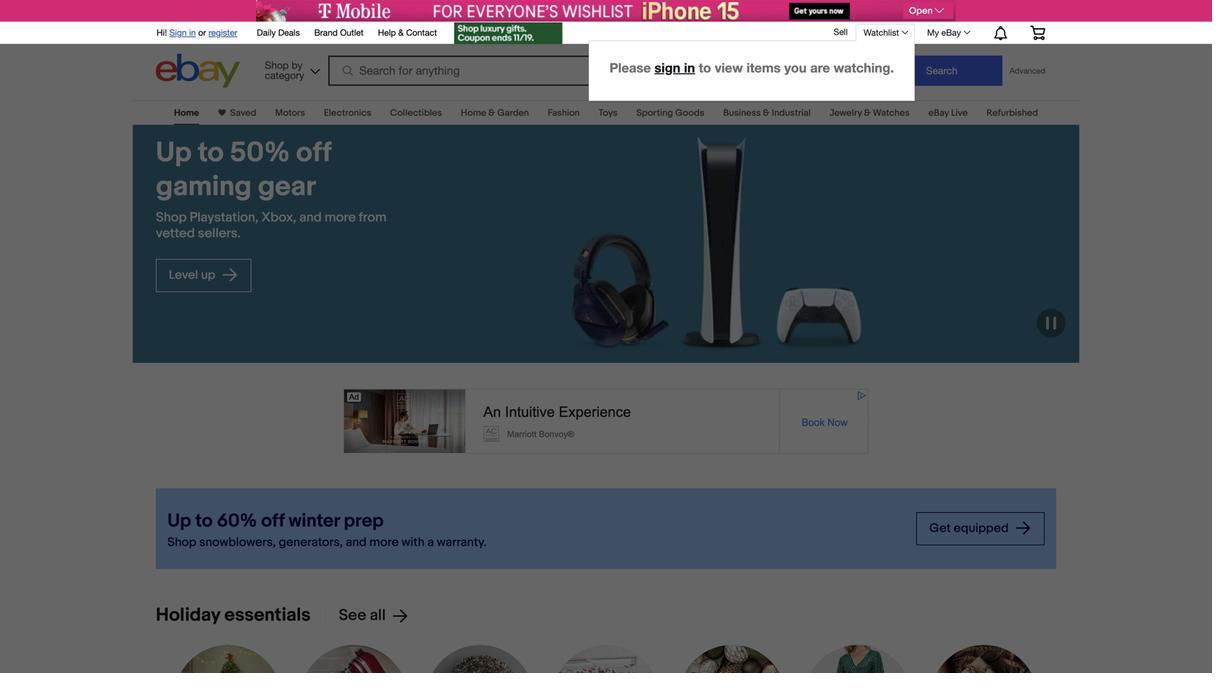 Task type: describe. For each thing, give the bounding box(es) containing it.
winter
[[289, 510, 340, 533]]

goods
[[676, 108, 705, 119]]

electronics link
[[324, 108, 372, 119]]

sellers.
[[198, 226, 241, 242]]

fashion
[[548, 108, 580, 119]]

or
[[198, 27, 206, 38]]

up to 60% off winter prep link
[[167, 510, 905, 534]]

advanced link
[[1003, 56, 1053, 85]]

gaming
[[156, 170, 252, 204]]

watchlist link
[[856, 24, 915, 41]]

to for up to 60% off winter prep
[[195, 510, 213, 533]]

level up link
[[156, 259, 251, 292]]

view
[[715, 60, 743, 75]]

motors link
[[275, 108, 305, 119]]

0 vertical spatial advertisement region
[[256, 0, 957, 22]]

more for up to 50% off gaming gear
[[325, 210, 356, 226]]

saved
[[230, 108, 257, 119]]

collectibles
[[390, 108, 442, 119]]

essentials
[[224, 605, 311, 627]]

my ebay
[[928, 27, 962, 38]]

sporting
[[637, 108, 674, 119]]

ebay inside account navigation
[[942, 27, 962, 38]]

see all
[[339, 606, 386, 625]]

more for up to 60% off winter prep
[[370, 535, 399, 550]]

50%
[[230, 136, 290, 170]]

snowblowers,
[[199, 535, 276, 550]]

register
[[209, 27, 238, 38]]

please
[[610, 60, 651, 75]]

you
[[785, 60, 807, 75]]

contact
[[406, 27, 437, 38]]

all
[[370, 606, 386, 625]]

gear
[[258, 170, 316, 204]]

sign in link
[[655, 60, 696, 75]]

jewelry & watches link
[[830, 108, 910, 119]]

help
[[378, 27, 396, 38]]

toys link
[[599, 108, 618, 119]]

my ebay link
[[920, 24, 977, 41]]

your shopping cart image
[[1030, 25, 1047, 40]]

motors
[[275, 108, 305, 119]]

in for sign in
[[189, 27, 196, 38]]

off for 50%
[[296, 136, 331, 170]]

sell link
[[828, 27, 855, 37]]

daily deals
[[257, 27, 300, 38]]

get equipped
[[930, 521, 1012, 536]]

warranty.
[[437, 535, 487, 550]]

help & contact
[[378, 27, 437, 38]]

level
[[169, 268, 198, 283]]

sign
[[655, 60, 681, 75]]

electronics
[[324, 108, 372, 119]]

in for sign in
[[684, 60, 696, 75]]

toys
[[599, 108, 618, 119]]

daily deals link
[[257, 25, 300, 41]]

shop for up to 50% off gaming gear
[[156, 210, 187, 226]]

generators,
[[279, 535, 343, 550]]

ebay inside up to 50% off gaming gear main content
[[929, 108, 950, 119]]

watching.
[[834, 60, 894, 75]]

brand outlet
[[314, 27, 364, 38]]

business & industrial link
[[724, 108, 811, 119]]

equipped
[[954, 521, 1009, 536]]

home & garden link
[[461, 108, 529, 119]]

& for home
[[489, 108, 496, 119]]

outlet
[[340, 27, 364, 38]]

my
[[928, 27, 940, 38]]

a
[[428, 535, 434, 550]]

to for up to 50% off gaming gear
[[198, 136, 224, 170]]

items
[[747, 60, 781, 75]]



Task type: vqa. For each thing, say whether or not it's contained in the screenshot.
free in New $99.91 Free shipping
no



Task type: locate. For each thing, give the bounding box(es) containing it.
ebay live
[[929, 108, 968, 119]]

off inside up to 50% off gaming gear shop playstation, xbox, and more from vetted sellers.
[[296, 136, 331, 170]]

sporting goods link
[[637, 108, 705, 119]]

& for business
[[763, 108, 770, 119]]

0 vertical spatial up
[[156, 136, 192, 170]]

saved link
[[226, 108, 257, 119]]

business & industrial
[[724, 108, 811, 119]]

sign
[[169, 27, 187, 38]]

up
[[201, 268, 215, 283]]

shop for up to 60% off winter prep
[[167, 535, 197, 550]]

level up
[[169, 268, 218, 283]]

home for home
[[174, 108, 199, 119]]

holiday
[[156, 605, 220, 627]]

deals
[[278, 27, 300, 38]]

0 vertical spatial off
[[296, 136, 331, 170]]

0 horizontal spatial home
[[174, 108, 199, 119]]

daily
[[257, 27, 276, 38]]

in
[[189, 27, 196, 38], [684, 60, 696, 75]]

0 vertical spatial in
[[189, 27, 196, 38]]

garden
[[498, 108, 529, 119]]

1 vertical spatial and
[[346, 535, 367, 550]]

shop left snowblowers,
[[167, 535, 197, 550]]

hi!
[[157, 27, 167, 38]]

up left the 60%
[[167, 510, 191, 533]]

home
[[174, 108, 199, 119], [461, 108, 487, 119]]

up up gaming
[[156, 136, 192, 170]]

holiday essentials
[[156, 605, 311, 627]]

1 horizontal spatial in
[[684, 60, 696, 75]]

up to 50% off gaming gear link
[[156, 136, 396, 204]]

from
[[359, 210, 387, 226]]

1 vertical spatial in
[[684, 60, 696, 75]]

account navigation
[[0, 18, 1213, 674]]

open button
[[904, 3, 954, 19]]

more left with
[[370, 535, 399, 550]]

up to 50% off gaming gear main content
[[0, 92, 1213, 674]]

1 horizontal spatial and
[[346, 535, 367, 550]]

with
[[402, 535, 425, 550]]

None submit
[[882, 56, 1003, 86]]

1 vertical spatial advertisement region
[[344, 389, 869, 454]]

watchlist
[[864, 27, 900, 38]]

vetted
[[156, 226, 195, 242]]

advertisement region inside up to 50% off gaming gear main content
[[344, 389, 869, 454]]

up
[[156, 136, 192, 170], [167, 510, 191, 533]]

1 horizontal spatial home
[[461, 108, 487, 119]]

more inside 'up to 60% off winter prep shop snowblowers, generators, and more with a warranty.'
[[370, 535, 399, 550]]

up for up to 50% off gaming gear
[[156, 136, 192, 170]]

1 vertical spatial up
[[167, 510, 191, 533]]

60%
[[217, 510, 257, 533]]

are
[[811, 60, 830, 75]]

& right jewelry
[[865, 108, 871, 119]]

to left the 60%
[[195, 510, 213, 533]]

0 vertical spatial ebay
[[942, 27, 962, 38]]

off inside 'up to 60% off winter prep shop snowblowers, generators, and more with a warranty.'
[[261, 510, 285, 533]]

shop up vetted
[[156, 210, 187, 226]]

& right business
[[763, 108, 770, 119]]

up to 60% off winter prep shop snowblowers, generators, and more with a warranty.
[[167, 510, 487, 550]]

ebay left live
[[929, 108, 950, 119]]

jewelry
[[830, 108, 863, 119]]

& for help
[[399, 27, 404, 38]]

0 vertical spatial and
[[300, 210, 322, 226]]

home left saved link
[[174, 108, 199, 119]]

more
[[325, 210, 356, 226], [370, 535, 399, 550]]

jewelry & watches
[[830, 108, 910, 119]]

banner containing please
[[0, 18, 1213, 674]]

banner
[[0, 18, 1213, 674]]

to inside account navigation
[[699, 60, 712, 75]]

0 horizontal spatial and
[[300, 210, 322, 226]]

1 vertical spatial ebay
[[929, 108, 950, 119]]

up to 50% off gaming gear shop playstation, xbox, and more from vetted sellers.
[[156, 136, 387, 242]]

fashion link
[[548, 108, 580, 119]]

in right the sign
[[684, 60, 696, 75]]

to inside up to 50% off gaming gear shop playstation, xbox, and more from vetted sellers.
[[198, 136, 224, 170]]

home & garden
[[461, 108, 529, 119]]

to inside 'up to 60% off winter prep shop snowblowers, generators, and more with a warranty.'
[[195, 510, 213, 533]]

sporting goods
[[637, 108, 705, 119]]

refurbished
[[987, 108, 1039, 119]]

refurbished link
[[987, 108, 1039, 119]]

shop inside 'up to 60% off winter prep shop snowblowers, generators, and more with a warranty.'
[[167, 535, 197, 550]]

& right help on the left top
[[399, 27, 404, 38]]

&
[[399, 27, 404, 38], [489, 108, 496, 119], [763, 108, 770, 119], [865, 108, 871, 119]]

shop inside up to 50% off gaming gear shop playstation, xbox, and more from vetted sellers.
[[156, 210, 187, 226]]

home for home & garden
[[461, 108, 487, 119]]

sign in link
[[169, 27, 196, 38]]

0 horizontal spatial in
[[189, 27, 196, 38]]

shop
[[156, 210, 187, 226], [167, 535, 197, 550]]

and for prep
[[346, 535, 367, 550]]

home left garden
[[461, 108, 487, 119]]

and inside up to 50% off gaming gear shop playstation, xbox, and more from vetted sellers.
[[300, 210, 322, 226]]

advertisement region
[[256, 0, 957, 22], [344, 389, 869, 454]]

business
[[724, 108, 761, 119]]

0 horizontal spatial off
[[261, 510, 285, 533]]

please sign in to view items you are watching.
[[610, 60, 894, 75]]

live
[[952, 108, 968, 119]]

up inside up to 50% off gaming gear shop playstation, xbox, and more from vetted sellers.
[[156, 136, 192, 170]]

register link
[[209, 27, 238, 38]]

industrial
[[772, 108, 811, 119]]

playstation,
[[190, 210, 259, 226]]

get equipped link
[[917, 513, 1045, 546]]

and for gear
[[300, 210, 322, 226]]

off
[[296, 136, 331, 170], [261, 510, 285, 533]]

see
[[339, 606, 367, 625]]

and right xbox,
[[300, 210, 322, 226]]

0 vertical spatial more
[[325, 210, 356, 226]]

brand outlet link
[[314, 25, 364, 41]]

off right the 60%
[[261, 510, 285, 533]]

to up gaming
[[198, 136, 224, 170]]

up for up to 60% off winter prep
[[167, 510, 191, 533]]

1 horizontal spatial more
[[370, 535, 399, 550]]

1 horizontal spatial off
[[296, 136, 331, 170]]

hi! sign in or register
[[157, 27, 238, 38]]

get the coupon image
[[455, 22, 563, 44]]

off for 60%
[[261, 510, 285, 533]]

in left or
[[189, 27, 196, 38]]

& inside account navigation
[[399, 27, 404, 38]]

more left from on the left
[[325, 210, 356, 226]]

brand
[[314, 27, 338, 38]]

0 vertical spatial to
[[699, 60, 712, 75]]

ebay live link
[[929, 108, 968, 119]]

help & contact link
[[378, 25, 437, 41]]

to
[[699, 60, 712, 75], [198, 136, 224, 170], [195, 510, 213, 533]]

0 horizontal spatial more
[[325, 210, 356, 226]]

up inside 'up to 60% off winter prep shop snowblowers, generators, and more with a warranty.'
[[167, 510, 191, 533]]

holiday essentials link
[[156, 605, 311, 627]]

see all link
[[325, 606, 409, 625]]

& for jewelry
[[865, 108, 871, 119]]

0 vertical spatial shop
[[156, 210, 187, 226]]

prep
[[344, 510, 384, 533]]

more inside up to 50% off gaming gear shop playstation, xbox, and more from vetted sellers.
[[325, 210, 356, 226]]

xbox,
[[262, 210, 297, 226]]

1 vertical spatial to
[[198, 136, 224, 170]]

1 vertical spatial shop
[[167, 535, 197, 550]]

1 vertical spatial more
[[370, 535, 399, 550]]

1 vertical spatial off
[[261, 510, 285, 533]]

sell
[[834, 27, 848, 37]]

2 vertical spatial to
[[195, 510, 213, 533]]

and down the prep
[[346, 535, 367, 550]]

advanced
[[1010, 66, 1046, 75]]

ebay
[[942, 27, 962, 38], [929, 108, 950, 119]]

collectibles link
[[390, 108, 442, 119]]

& left garden
[[489, 108, 496, 119]]

watches
[[873, 108, 910, 119]]

2 home from the left
[[461, 108, 487, 119]]

1 home from the left
[[174, 108, 199, 119]]

to left view
[[699, 60, 712, 75]]

get
[[930, 521, 951, 536]]

open
[[910, 5, 933, 16]]

and inside 'up to 60% off winter prep shop snowblowers, generators, and more with a warranty.'
[[346, 535, 367, 550]]

off up gear
[[296, 136, 331, 170]]

ebay right my
[[942, 27, 962, 38]]



